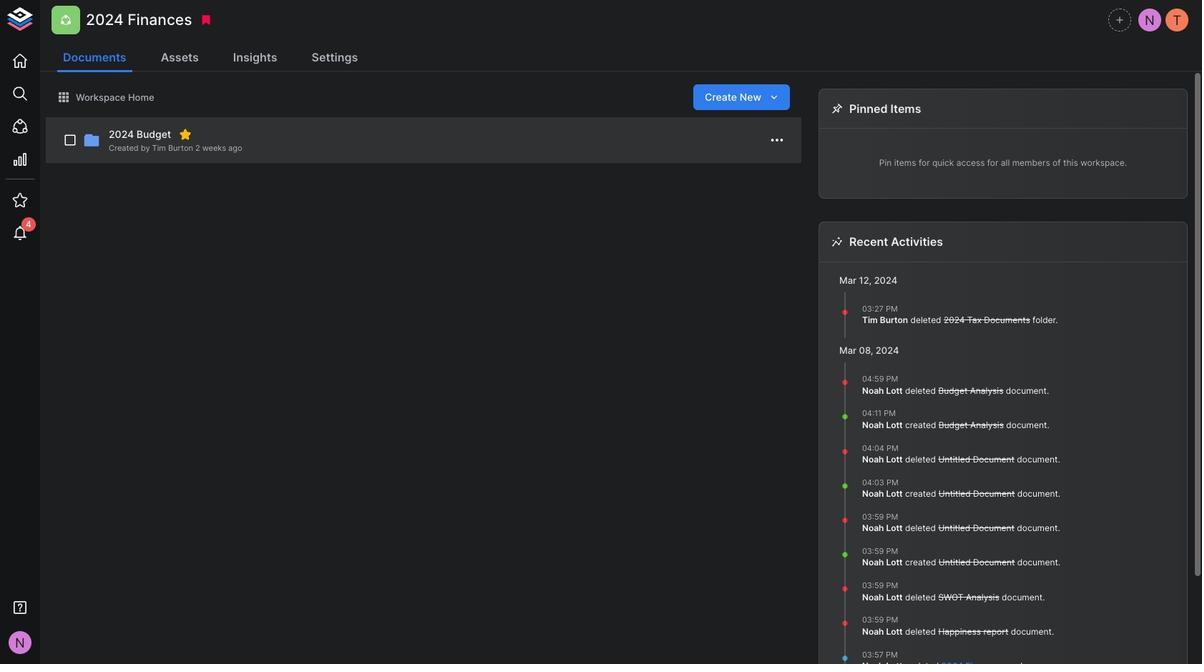 Task type: vqa. For each thing, say whether or not it's contained in the screenshot.
REMOVE FAVORITE image
yes



Task type: describe. For each thing, give the bounding box(es) containing it.
remove favorite image
[[179, 128, 192, 141]]

remove bookmark image
[[200, 14, 213, 26]]



